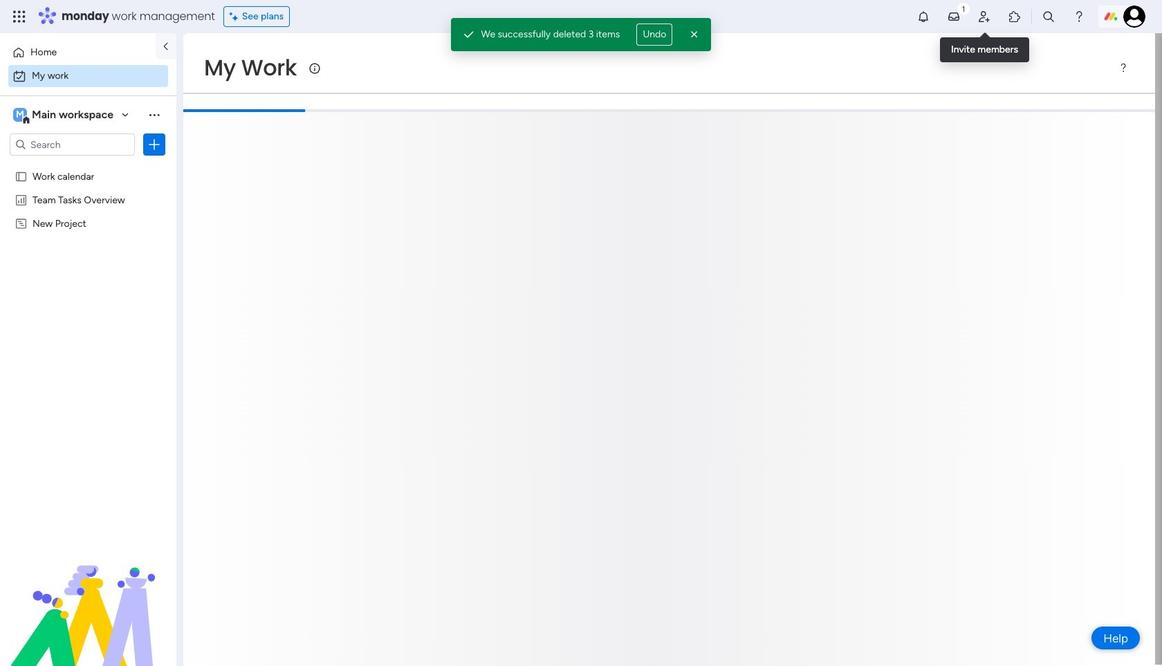 Task type: describe. For each thing, give the bounding box(es) containing it.
close image
[[688, 28, 702, 42]]

lottie animation image
[[0, 527, 176, 666]]

select product image
[[12, 10, 26, 24]]

jacob simon image
[[1124, 6, 1146, 28]]

Search in workspace field
[[29, 137, 116, 153]]

workspace options image
[[147, 108, 161, 122]]

0 vertical spatial option
[[8, 42, 147, 64]]

public board image
[[15, 170, 28, 183]]

see plans image
[[230, 9, 242, 24]]



Task type: vqa. For each thing, say whether or not it's contained in the screenshot.
Monday marketplace icon
yes



Task type: locate. For each thing, give the bounding box(es) containing it.
alert
[[451, 18, 712, 51]]

option
[[8, 42, 147, 64], [8, 65, 168, 87], [0, 164, 176, 166]]

options image
[[147, 138, 161, 152]]

public dashboard image
[[15, 193, 28, 206]]

help image
[[1073, 10, 1087, 24]]

invite members image
[[978, 10, 992, 24]]

2 vertical spatial option
[[0, 164, 176, 166]]

update feed image
[[947, 10, 961, 24]]

workspace selection element
[[13, 107, 116, 125]]

1 vertical spatial option
[[8, 65, 168, 87]]

monday marketplace image
[[1008, 10, 1022, 24]]

search everything image
[[1042, 10, 1056, 24]]

1 image
[[958, 1, 970, 16]]

notifications image
[[917, 10, 931, 24]]

menu image
[[1125, 62, 1136, 73]]

list box
[[0, 162, 176, 422]]

workspace image
[[13, 107, 27, 122]]

lottie animation element
[[0, 527, 176, 666]]



